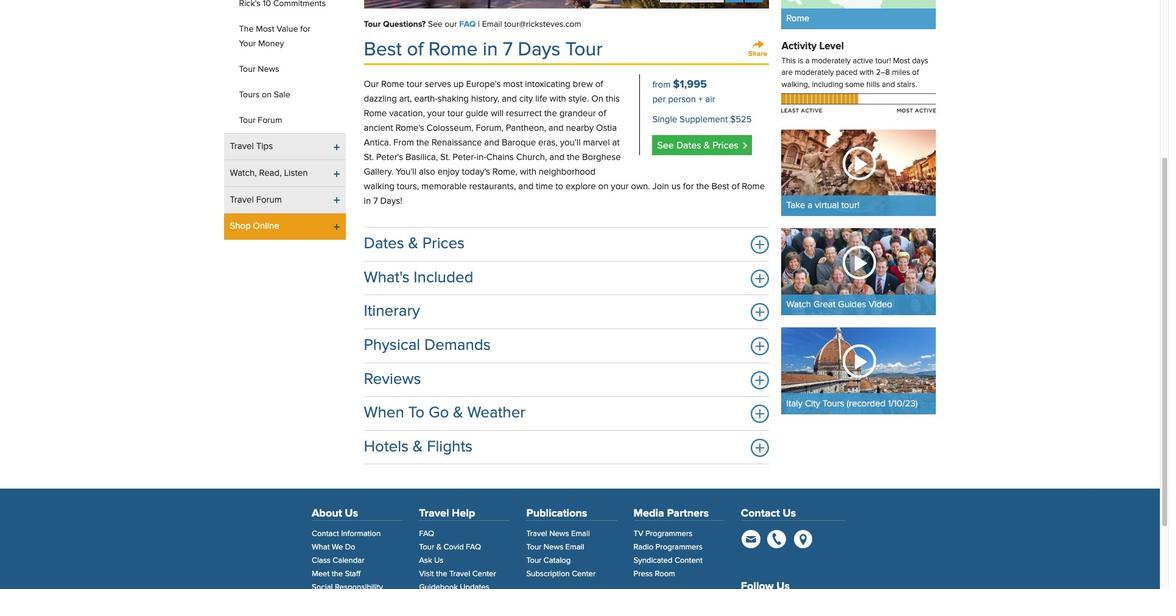 Task type: describe. For each thing, give the bounding box(es) containing it.
italy city tours (recorded 1/10/23) link
[[782, 328, 937, 415]]

for inside the our rome tour serves up europe's most intoxicating brew of dazzling art, earth-shaking history, and city life with style. on this rome vacation, your tour guide will resurrect the grandeur of ancient rome's colosseum, forum, pantheon, and nearby ostia antica. from the renaissance and baroque eras, you'll marvel at st. peter's basilica, st. peter-in-chains church, and the borghese gallery. you'll also enjoy today's rome, with neighborhood walking tours, memorable restaurants, and time to explore on your own. join us for the best of rome in 7 days!
[[683, 182, 694, 191]]

activity
[[782, 41, 817, 52]]

what's
[[364, 270, 410, 286]]

questions?
[[383, 20, 426, 29]]

and left time
[[519, 182, 534, 191]]

forum,
[[476, 123, 504, 133]]

from
[[394, 138, 414, 147]]

tour up brew at the top of page
[[566, 40, 603, 60]]

is
[[798, 57, 804, 65]]

2–8
[[876, 69, 890, 77]]

press room link
[[634, 571, 675, 579]]

tv programmers radio programmers syndicated content press room
[[634, 530, 703, 579]]

colosseum, rome, italy image
[[364, 0, 770, 9]]

italy
[[787, 399, 803, 409]]

borghese
[[582, 153, 621, 162]]

most
[[503, 80, 523, 89]]

physical demands
[[364, 338, 491, 354]]

sale
[[274, 91, 290, 99]]

1 vertical spatial a
[[808, 201, 813, 210]]

tours on sale link
[[224, 82, 346, 108]]

peter's
[[376, 153, 403, 162]]

radio programmers link
[[634, 544, 703, 552]]

1 vertical spatial email
[[571, 530, 590, 538]]

tips
[[256, 142, 273, 151]]

our rome tour serves up europe's most intoxicating brew of dazzling art, earth-shaking history, and city life with style. on this rome vacation, your tour guide will resurrect the grandeur of ancient rome's colosseum, forum, pantheon, and nearby ostia antica. from the renaissance and baroque eras, you'll marvel at st. peter's basilica, st. peter-in-chains church, and the borghese gallery. you'll also enjoy today's rome, with neighborhood walking tours, memorable restaurants, and time to explore on your own. join us for the best of rome in 7 days!
[[364, 80, 765, 206]]

watch,
[[230, 169, 257, 178]]

serves
[[425, 80, 451, 89]]

in-
[[477, 153, 487, 162]]

itinerary
[[364, 304, 420, 320]]

1 vertical spatial tour
[[448, 109, 464, 118]]

when to go & weather
[[364, 406, 526, 422]]

time
[[536, 182, 553, 191]]

travel forum link
[[224, 187, 346, 213]]

watch
[[787, 300, 812, 310]]

peter-
[[453, 153, 477, 162]]

travel tips
[[230, 142, 273, 151]]

tour inside faq tour & covid faq ask us visit the travel center
[[419, 544, 435, 552]]

of inside activity level this is a moderately active tour! most days are moderately paced with 2–8 miles of walking, including some hills and stairs.
[[913, 69, 919, 77]]

forum for tour forum
[[258, 116, 282, 125]]

included
[[414, 270, 474, 286]]

you'll
[[396, 167, 417, 176]]

guides
[[838, 300, 867, 310]]

travel help
[[419, 509, 475, 520]]

travel for travel help
[[419, 509, 449, 520]]

tour & covid faq link
[[419, 544, 481, 552]]

the right us
[[697, 182, 710, 191]]

forum for travel forum
[[256, 195, 282, 204]]

activity level this is a moderately active tour! most days are moderately paced with 2–8 miles of walking, including some hills and stairs.
[[782, 41, 929, 89]]

catalog
[[544, 557, 571, 565]]

of up on at right top
[[596, 80, 603, 89]]

single supplement $525
[[653, 115, 752, 124]]

history,
[[471, 94, 500, 103]]

per person + air
[[653, 95, 716, 104]]

what
[[312, 544, 330, 552]]

about
[[312, 509, 342, 520]]

and inside activity level this is a moderately active tour! most days are moderately paced with 2–8 miles of walking, including some hills and stairs.
[[882, 81, 895, 89]]

travel forum
[[230, 195, 282, 204]]

guide
[[466, 109, 489, 118]]

this
[[606, 94, 620, 103]]

0 vertical spatial programmers
[[646, 530, 693, 538]]

tour! inside activity level this is a moderately active tour! most days are moderately paced with 2–8 miles of walking, including some hills and stairs.
[[876, 57, 892, 65]]

faq for our
[[460, 20, 476, 29]]

1 vertical spatial tours
[[823, 399, 845, 409]]

0 horizontal spatial on
[[262, 91, 272, 99]]

city
[[805, 399, 821, 409]]

travel for travel tips
[[230, 142, 254, 151]]

ancient
[[364, 123, 393, 133]]

media partners
[[634, 509, 709, 520]]

meet the staff link
[[312, 571, 361, 579]]

publications
[[527, 509, 588, 520]]

of up ostia
[[599, 109, 606, 118]]

our
[[445, 20, 457, 29]]

faq for covid
[[466, 544, 481, 552]]

a inside activity level this is a moderately active tour! most days are moderately paced with 2–8 miles of walking, including some hills and stairs.
[[806, 57, 810, 65]]

best inside the our rome tour serves up europe's most intoxicating brew of dazzling art, earth-shaking history, and city life with style. on this rome vacation, your tour guide will resurrect the grandeur of ancient rome's colosseum, forum, pantheon, and nearby ostia antica. from the renaissance and baroque eras, you'll marvel at st. peter's basilica, st. peter-in-chains church, and the borghese gallery. you'll also enjoy today's rome, with neighborhood walking tours, memorable restaurants, and time to explore on your own. join us for the best of rome in 7 days!
[[712, 182, 730, 191]]

tour inside tour news link
[[239, 65, 256, 74]]

0 vertical spatial your
[[427, 109, 445, 118]]

gallery.
[[364, 167, 394, 176]]

travel inside faq tour & covid faq ask us visit the travel center
[[450, 571, 471, 579]]

0 vertical spatial best
[[364, 40, 402, 60]]

level
[[820, 41, 844, 52]]

listen
[[284, 169, 308, 178]]

travel for travel forum
[[230, 195, 254, 204]]

explore
[[566, 182, 596, 191]]

from $1,995 per person + air
[[653, 79, 716, 104]]

most inside the most value for your money
[[256, 25, 275, 34]]

meet
[[312, 571, 330, 579]]

on inside the our rome tour serves up europe's most intoxicating brew of dazzling art, earth-shaking history, and city life with style. on this rome vacation, your tour guide will resurrect the grandeur of ancient rome's colosseum, forum, pantheon, and nearby ostia antica. from the renaissance and baroque eras, you'll marvel at st. peter's basilica, st. peter-in-chains church, and the borghese gallery. you'll also enjoy today's rome, with neighborhood walking tours, memorable restaurants, and time to explore on your own. join us for the best of rome in 7 days!
[[599, 182, 609, 191]]

dates inside see dates & prices link
[[677, 141, 702, 151]]

neighborhood
[[539, 167, 596, 176]]

contact for contact information what we do class calendar meet the staff
[[312, 530, 339, 538]]

active
[[853, 57, 874, 65]]

with inside activity level this is a moderately active tour! most days are moderately paced with 2–8 miles of walking, including some hills and stairs.
[[860, 69, 874, 77]]

tour news
[[239, 65, 279, 74]]

news for tour
[[258, 65, 279, 74]]

contact for contact us
[[741, 509, 780, 520]]

walking
[[364, 182, 395, 191]]

tour inside tour forum 'link'
[[239, 116, 256, 125]]

and down most
[[502, 94, 517, 103]]

us
[[672, 182, 681, 191]]

tour left questions?
[[364, 20, 381, 29]]

shop online link
[[224, 214, 346, 240]]

what's included
[[364, 270, 474, 286]]

what we do link
[[312, 544, 356, 552]]

2 vertical spatial with
[[520, 167, 537, 176]]

see dates & prices
[[658, 141, 739, 151]]

travel inside travel news email tour news email tour catalog subscription center
[[527, 530, 548, 538]]

reviews
[[364, 372, 421, 388]]

this
[[782, 57, 796, 65]]

hotels & flights
[[364, 440, 473, 456]]

& down single supplement $525
[[704, 141, 710, 151]]

0 vertical spatial 7
[[503, 40, 513, 60]]

tour questions? see our faq | email tour@ricksteves.com
[[364, 20, 582, 29]]

flights
[[427, 440, 473, 456]]

center inside travel news email tour news email tour catalog subscription center
[[572, 571, 596, 579]]

0 vertical spatial tours
[[239, 91, 260, 99]]

1/10/23)
[[888, 399, 918, 409]]

earth-
[[414, 94, 438, 103]]

baroque
[[502, 138, 536, 147]]

also
[[419, 167, 435, 176]]

news for travel
[[550, 530, 569, 538]]

ask
[[419, 557, 432, 565]]

center inside faq tour & covid faq ask us visit the travel center
[[473, 571, 496, 579]]

tour news email link
[[527, 544, 585, 552]]

us inside faq tour & covid faq ask us visit the travel center
[[434, 557, 444, 565]]

read,
[[259, 169, 282, 178]]

tour@ricksteves.com
[[505, 20, 582, 29]]

0 vertical spatial moderately
[[812, 57, 851, 65]]

& up what's included
[[408, 237, 419, 252]]



Task type: vqa. For each thing, say whether or not it's contained in the screenshot.
the right PARIS
no



Task type: locate. For each thing, give the bounding box(es) containing it.
the
[[239, 25, 254, 34]]

& right hotels
[[413, 440, 423, 456]]

with down church,
[[520, 167, 537, 176]]

tour
[[364, 20, 381, 29], [566, 40, 603, 60], [239, 65, 256, 74], [239, 116, 256, 125], [419, 544, 435, 552], [527, 544, 542, 552], [527, 557, 542, 565]]

tour down your
[[239, 65, 256, 74]]

1 vertical spatial most
[[894, 57, 910, 65]]

0 horizontal spatial your
[[427, 109, 445, 118]]

2 horizontal spatial us
[[783, 509, 796, 520]]

1 horizontal spatial us
[[434, 557, 444, 565]]

1 horizontal spatial best
[[712, 182, 730, 191]]

a right take
[[808, 201, 813, 210]]

0 vertical spatial a
[[806, 57, 810, 65]]

programmers up radio programmers link
[[646, 530, 693, 538]]

dates down single supplement $525
[[677, 141, 702, 151]]

1 horizontal spatial tours
[[823, 399, 845, 409]]

1 horizontal spatial see
[[658, 141, 674, 151]]

tour! up 2–8
[[876, 57, 892, 65]]

news up the catalog
[[544, 544, 564, 552]]

supplement $525
[[680, 115, 752, 124]]

1 vertical spatial in
[[364, 197, 371, 206]]

with right life
[[550, 94, 566, 103]]

7 down walking
[[373, 197, 378, 206]]

0 horizontal spatial 7
[[373, 197, 378, 206]]

1 horizontal spatial faq link
[[460, 20, 476, 29]]

0 vertical spatial forum
[[258, 116, 282, 125]]

travel news email link
[[527, 530, 590, 538]]

travel left tips
[[230, 142, 254, 151]]

0 horizontal spatial dates
[[364, 237, 404, 252]]

center right subscription
[[572, 571, 596, 579]]

1 horizontal spatial 7
[[503, 40, 513, 60]]

tour up ask
[[419, 544, 435, 552]]

travel down watch, on the left top of the page
[[230, 195, 254, 204]]

tours down tour news
[[239, 91, 260, 99]]

1 horizontal spatial in
[[483, 40, 498, 60]]

hills
[[867, 81, 880, 89]]

your left own.
[[611, 182, 629, 191]]

today's
[[462, 167, 490, 176]]

0 vertical spatial contact
[[741, 509, 780, 520]]

programmers
[[646, 530, 693, 538], [656, 544, 703, 552]]

help
[[452, 509, 475, 520]]

tour forum
[[239, 116, 282, 125]]

us for contact us
[[783, 509, 796, 520]]

most up miles
[[894, 57, 910, 65]]

0 vertical spatial email
[[482, 20, 502, 29]]

in down walking
[[364, 197, 371, 206]]

0 vertical spatial prices
[[713, 141, 739, 151]]

ostia
[[596, 123, 617, 133]]

visit the travel center link
[[419, 571, 496, 579]]

0 vertical spatial tour
[[407, 80, 423, 89]]

st. up enjoy
[[441, 153, 451, 162]]

prices up included at left
[[423, 237, 465, 252]]

tour up travel tips
[[239, 116, 256, 125]]

0 vertical spatial in
[[483, 40, 498, 60]]

some
[[846, 81, 865, 89]]

email
[[482, 20, 502, 29], [571, 530, 590, 538], [566, 544, 585, 552]]

covid
[[444, 544, 464, 552]]

1 vertical spatial best
[[712, 182, 730, 191]]

forum inside 'link'
[[258, 116, 282, 125]]

2 vertical spatial email
[[566, 544, 585, 552]]

1 horizontal spatial tour!
[[876, 57, 892, 65]]

of down 'days'
[[913, 69, 919, 77]]

hotels
[[364, 440, 409, 456]]

when
[[364, 406, 404, 422]]

tour up subscription
[[527, 557, 542, 565]]

|
[[478, 20, 480, 29]]

1 vertical spatial see
[[658, 141, 674, 151]]

a
[[806, 57, 810, 65], [808, 201, 813, 210]]

faq
[[460, 20, 476, 29], [419, 530, 434, 538], [466, 544, 481, 552]]

faq link up ask
[[419, 530, 434, 538]]

1 horizontal spatial st.
[[441, 153, 451, 162]]

syndicated
[[634, 557, 673, 565]]

email down travel news email link
[[566, 544, 585, 552]]

and down forum,
[[485, 138, 500, 147]]

join
[[653, 182, 669, 191]]

tour! right 'virtual'
[[842, 201, 860, 210]]

tours,
[[397, 182, 419, 191]]

tour forum link
[[224, 108, 346, 133]]

for right us
[[683, 182, 694, 191]]

our
[[364, 80, 379, 89]]

to
[[556, 182, 564, 191]]

tour up tour catalog 'link'
[[527, 544, 542, 552]]

money
[[258, 40, 284, 48]]

see down single
[[658, 141, 674, 151]]

0 vertical spatial dates
[[677, 141, 702, 151]]

best of rome in 7 days tour
[[364, 40, 603, 60]]

1 horizontal spatial dates
[[677, 141, 702, 151]]

forum down watch, read, listen
[[256, 195, 282, 204]]

0 vertical spatial with
[[860, 69, 874, 77]]

moderately up the including
[[795, 69, 834, 77]]

most
[[256, 25, 275, 34], [894, 57, 910, 65]]

1 st. from the left
[[364, 153, 374, 162]]

and up eras,
[[549, 123, 564, 133]]

enjoy
[[438, 167, 460, 176]]

0 horizontal spatial tour
[[407, 80, 423, 89]]

in down tour questions? see our faq | email tour@ricksteves.com
[[483, 40, 498, 60]]

faq up ask
[[419, 530, 434, 538]]

a right the "is"
[[806, 57, 810, 65]]

0 vertical spatial most
[[256, 25, 275, 34]]

news inside tour news link
[[258, 65, 279, 74]]

1 vertical spatial prices
[[423, 237, 465, 252]]

forum down tours on sale
[[258, 116, 282, 125]]

on
[[592, 94, 604, 103]]

programmers up content
[[656, 544, 703, 552]]

0 vertical spatial for
[[300, 25, 311, 34]]

news up tour news email "link"
[[550, 530, 569, 538]]

travel down covid
[[450, 571, 471, 579]]

days!
[[381, 197, 403, 206]]

with down active
[[860, 69, 874, 77]]

for inside the most value for your money
[[300, 25, 311, 34]]

0 vertical spatial on
[[262, 91, 272, 99]]

1 horizontal spatial for
[[683, 182, 694, 191]]

1 vertical spatial moderately
[[795, 69, 834, 77]]

of down see dates & prices link
[[732, 182, 740, 191]]

faq left the |
[[460, 20, 476, 29]]

on left sale
[[262, 91, 272, 99]]

city
[[520, 94, 533, 103]]

0 horizontal spatial contact
[[312, 530, 339, 538]]

2 vertical spatial news
[[544, 544, 564, 552]]

style.
[[569, 94, 589, 103]]

contact information what we do class calendar meet the staff
[[312, 530, 381, 579]]

contact
[[741, 509, 780, 520], [312, 530, 339, 538]]

dates up "what's"
[[364, 237, 404, 252]]

1 horizontal spatial on
[[599, 182, 609, 191]]

on right explore
[[599, 182, 609, 191]]

calendar
[[333, 557, 365, 565]]

best right us
[[712, 182, 730, 191]]

0 vertical spatial tour!
[[876, 57, 892, 65]]

the down the you'll
[[567, 153, 580, 162]]

1 vertical spatial your
[[611, 182, 629, 191]]

prices down supplement $525
[[713, 141, 739, 151]]

see left our
[[428, 20, 443, 29]]

take a virtual tour! link
[[782, 130, 937, 217]]

of down questions?
[[407, 40, 424, 60]]

restaurants,
[[469, 182, 516, 191]]

2 center from the left
[[572, 571, 596, 579]]

ask us link
[[419, 557, 444, 565]]

0 horizontal spatial with
[[520, 167, 537, 176]]

1 vertical spatial programmers
[[656, 544, 703, 552]]

faq link left the |
[[460, 20, 476, 29]]

0 vertical spatial faq link
[[460, 20, 476, 29]]

shop
[[230, 222, 251, 231]]

the right visit
[[436, 571, 448, 579]]

0 horizontal spatial see
[[428, 20, 443, 29]]

press
[[634, 571, 653, 579]]

tv
[[634, 530, 644, 538]]

best down questions?
[[364, 40, 402, 60]]

in inside the our rome tour serves up europe's most intoxicating brew of dazzling art, earth-shaking history, and city life with style. on this rome vacation, your tour guide will resurrect the grandeur of ancient rome's colosseum, forum, pantheon, and nearby ostia antica. from the renaissance and baroque eras, you'll marvel at st. peter's basilica, st. peter-in-chains church, and the borghese gallery. you'll also enjoy today's rome, with neighborhood walking tours, memorable restaurants, and time to explore on your own. join us for the best of rome in 7 days!
[[364, 197, 371, 206]]

1 horizontal spatial prices
[[713, 141, 739, 151]]

tours on sale
[[239, 91, 290, 99]]

0 horizontal spatial tour!
[[842, 201, 860, 210]]

syndicated content link
[[634, 557, 703, 565]]

1 vertical spatial 7
[[373, 197, 378, 206]]

& left covid
[[437, 544, 442, 552]]

(recorded
[[847, 399, 886, 409]]

2 vertical spatial faq
[[466, 544, 481, 552]]

2 st. from the left
[[441, 153, 451, 162]]

information
[[341, 530, 381, 538]]

1 center from the left
[[473, 571, 496, 579]]

& right go
[[453, 406, 463, 422]]

the most value for your money
[[239, 25, 311, 48]]

2 horizontal spatial with
[[860, 69, 874, 77]]

will
[[491, 109, 504, 118]]

faq tour & covid faq ask us visit the travel center
[[419, 530, 496, 579]]

0 horizontal spatial most
[[256, 25, 275, 34]]

1 vertical spatial with
[[550, 94, 566, 103]]

0 horizontal spatial in
[[364, 197, 371, 206]]

7 left days on the top of the page
[[503, 40, 513, 60]]

class calendar link
[[312, 557, 365, 565]]

0 vertical spatial news
[[258, 65, 279, 74]]

moderately down level
[[812, 57, 851, 65]]

0 horizontal spatial st.
[[364, 153, 374, 162]]

resurrect
[[506, 109, 542, 118]]

and down eras,
[[550, 153, 565, 162]]

0 horizontal spatial for
[[300, 25, 311, 34]]

intoxicating
[[525, 80, 571, 89]]

1 horizontal spatial tour
[[448, 109, 464, 118]]

email up tour news email "link"
[[571, 530, 590, 538]]

0 horizontal spatial best
[[364, 40, 402, 60]]

0 vertical spatial see
[[428, 20, 443, 29]]

basilica,
[[406, 153, 438, 162]]

0 horizontal spatial tours
[[239, 91, 260, 99]]

faq right covid
[[466, 544, 481, 552]]

contact inside contact information what we do class calendar meet the staff
[[312, 530, 339, 538]]

weather
[[467, 406, 526, 422]]

0 horizontal spatial prices
[[423, 237, 465, 252]]

value
[[277, 25, 298, 34]]

1 vertical spatial faq
[[419, 530, 434, 538]]

tour down shaking in the left of the page
[[448, 109, 464, 118]]

1 horizontal spatial your
[[611, 182, 629, 191]]

1 horizontal spatial most
[[894, 57, 910, 65]]

1 vertical spatial contact
[[312, 530, 339, 538]]

tours right city
[[823, 399, 845, 409]]

are
[[782, 69, 793, 77]]

1 horizontal spatial with
[[550, 94, 566, 103]]

walking,
[[782, 81, 810, 89]]

most up money
[[256, 25, 275, 34]]

take
[[787, 201, 806, 210]]

vacation,
[[389, 109, 425, 118]]

1 vertical spatial news
[[550, 530, 569, 538]]

news down money
[[258, 65, 279, 74]]

the inside faq tour & covid faq ask us visit the travel center
[[436, 571, 448, 579]]

contact information link
[[312, 530, 381, 538]]

the down life
[[544, 109, 557, 118]]

subscription center link
[[527, 571, 596, 579]]

for right value at the left top of the page
[[300, 25, 311, 34]]

1 vertical spatial faq link
[[419, 530, 434, 538]]

class
[[312, 557, 331, 565]]

subscription
[[527, 571, 570, 579]]

tour
[[407, 80, 423, 89], [448, 109, 464, 118]]

antica.
[[364, 138, 391, 147]]

pantheon,
[[506, 123, 546, 133]]

1 vertical spatial on
[[599, 182, 609, 191]]

your down earth-
[[427, 109, 445, 118]]

1 vertical spatial for
[[683, 182, 694, 191]]

7 inside the our rome tour serves up europe's most intoxicating brew of dazzling art, earth-shaking history, and city life with style. on this rome vacation, your tour guide will resurrect the grandeur of ancient rome's colosseum, forum, pantheon, and nearby ostia antica. from the renaissance and baroque eras, you'll marvel at st. peter's basilica, st. peter-in-chains church, and the borghese gallery. you'll also enjoy today's rome, with neighborhood walking tours, memorable restaurants, and time to explore on your own. join us for the best of rome in 7 days!
[[373, 197, 378, 206]]

miles
[[892, 69, 911, 77]]

center down tour & covid faq link
[[473, 571, 496, 579]]

0 vertical spatial faq
[[460, 20, 476, 29]]

1 horizontal spatial center
[[572, 571, 596, 579]]

partners
[[667, 509, 709, 520]]

travel tips link
[[224, 134, 346, 160]]

the down class calendar link
[[332, 571, 343, 579]]

0 horizontal spatial center
[[473, 571, 496, 579]]

room
[[655, 571, 675, 579]]

travel up tour news email "link"
[[527, 530, 548, 538]]

the up basilica,
[[417, 138, 429, 147]]

tour up "art," on the top of the page
[[407, 80, 423, 89]]

0 horizontal spatial us
[[345, 509, 358, 520]]

travel left help
[[419, 509, 449, 520]]

1 vertical spatial tour!
[[842, 201, 860, 210]]

do
[[345, 544, 356, 552]]

for
[[300, 25, 311, 34], [683, 182, 694, 191]]

us for about us
[[345, 509, 358, 520]]

news
[[258, 65, 279, 74], [550, 530, 569, 538], [544, 544, 564, 552]]

1 horizontal spatial contact
[[741, 509, 780, 520]]

the inside contact information what we do class calendar meet the staff
[[332, 571, 343, 579]]

1 vertical spatial dates
[[364, 237, 404, 252]]

& inside faq tour & covid faq ask us visit the travel center
[[437, 544, 442, 552]]

most inside activity level this is a moderately active tour! most days are moderately paced with 2–8 miles of walking, including some hills and stairs.
[[894, 57, 910, 65]]

0 horizontal spatial faq link
[[419, 530, 434, 538]]

up
[[454, 80, 464, 89]]

st. down the antica.
[[364, 153, 374, 162]]

and down 2–8
[[882, 81, 895, 89]]

rome,
[[493, 167, 518, 176]]

eras,
[[539, 138, 558, 147]]

1 vertical spatial forum
[[256, 195, 282, 204]]

marvel
[[583, 138, 610, 147]]

email right the |
[[482, 20, 502, 29]]



